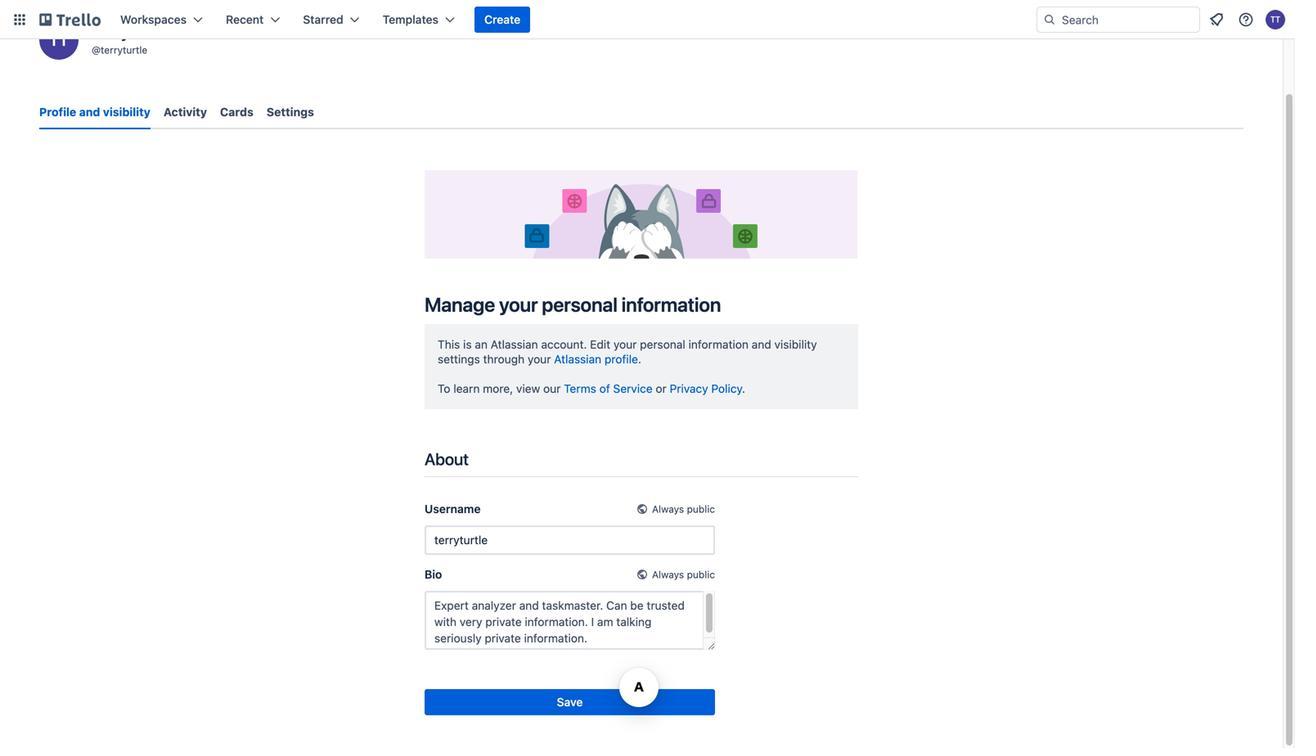 Task type: locate. For each thing, give the bounding box(es) containing it.
and
[[79, 105, 100, 119], [752, 337, 772, 351]]

public for username
[[687, 503, 715, 515]]

terry turtle (terryturtle) image
[[1266, 10, 1286, 29], [39, 20, 79, 60]]

atlassian profile link
[[554, 352, 638, 366]]

public for bio
[[687, 569, 715, 580]]

1 vertical spatial atlassian
[[554, 352, 602, 366]]

0 vertical spatial public
[[687, 503, 715, 515]]

edit
[[590, 337, 611, 351]]

0 vertical spatial always
[[652, 503, 684, 515]]

username
[[425, 502, 481, 515]]

terms
[[564, 382, 597, 395]]

0 horizontal spatial and
[[79, 105, 100, 119]]

through
[[483, 352, 525, 366]]

atlassian
[[491, 337, 538, 351], [554, 352, 602, 366]]

0 vertical spatial .
[[638, 352, 642, 366]]

personal
[[542, 293, 618, 316], [640, 337, 686, 351]]

0 horizontal spatial visibility
[[103, 105, 151, 119]]

0 vertical spatial atlassian
[[491, 337, 538, 351]]

1 vertical spatial always
[[652, 569, 684, 580]]

0 horizontal spatial atlassian
[[491, 337, 538, 351]]

.
[[638, 352, 642, 366], [742, 382, 745, 395]]

. up service
[[638, 352, 642, 366]]

visibility
[[103, 105, 151, 119], [775, 337, 817, 351]]

1 vertical spatial always public
[[652, 569, 715, 580]]

your down account.
[[528, 352, 551, 366]]

terry turtle @ terryturtle
[[92, 22, 176, 56]]

. right privacy in the right bottom of the page
[[742, 382, 745, 395]]

open information menu image
[[1238, 11, 1255, 28]]

starred button
[[293, 7, 370, 33]]

1 vertical spatial personal
[[640, 337, 686, 351]]

create
[[485, 13, 521, 26]]

0 vertical spatial always public
[[652, 503, 715, 515]]

information inside this is an atlassian account. edit your personal information and visibility settings through your
[[689, 337, 749, 351]]

2 always from the top
[[652, 569, 684, 580]]

account.
[[541, 337, 587, 351]]

settings
[[267, 105, 314, 119]]

profile
[[39, 105, 76, 119]]

1 vertical spatial and
[[752, 337, 772, 351]]

our
[[543, 382, 561, 395]]

an
[[475, 337, 488, 351]]

0 horizontal spatial personal
[[542, 293, 618, 316]]

atlassian up through
[[491, 337, 538, 351]]

1 horizontal spatial .
[[742, 382, 745, 395]]

1 public from the top
[[687, 503, 715, 515]]

0 horizontal spatial .
[[638, 352, 642, 366]]

profile
[[605, 352, 638, 366]]

public
[[687, 503, 715, 515], [687, 569, 715, 580]]

1 horizontal spatial terry turtle (terryturtle) image
[[1266, 10, 1286, 29]]

bio
[[425, 567, 442, 581]]

@
[[92, 44, 101, 56]]

save
[[557, 695, 583, 709]]

1 vertical spatial public
[[687, 569, 715, 580]]

1 always from the top
[[652, 503, 684, 515]]

your
[[499, 293, 538, 316], [614, 337, 637, 351], [528, 352, 551, 366]]

2 vertical spatial your
[[528, 352, 551, 366]]

1 vertical spatial visibility
[[775, 337, 817, 351]]

settings
[[438, 352, 480, 366]]

cards link
[[220, 97, 254, 127]]

1 horizontal spatial and
[[752, 337, 772, 351]]

information up policy
[[689, 337, 749, 351]]

2 always public from the top
[[652, 569, 715, 580]]

terry turtle (terryturtle) image left "@"
[[39, 20, 79, 60]]

1 vertical spatial information
[[689, 337, 749, 351]]

2 public from the top
[[687, 569, 715, 580]]

your up through
[[499, 293, 538, 316]]

save button
[[425, 689, 715, 715]]

terry turtle (terryturtle) image right open information menu image
[[1266, 10, 1286, 29]]

recent
[[226, 13, 264, 26]]

1 horizontal spatial atlassian
[[554, 352, 602, 366]]

always public
[[652, 503, 715, 515], [652, 569, 715, 580]]

1 horizontal spatial personal
[[640, 337, 686, 351]]

personal up account.
[[542, 293, 618, 316]]

templates
[[383, 13, 439, 26]]

atlassian down account.
[[554, 352, 602, 366]]

atlassian inside this is an atlassian account. edit your personal information and visibility settings through your
[[491, 337, 538, 351]]

templates button
[[373, 7, 465, 33]]

1 vertical spatial your
[[614, 337, 637, 351]]

always
[[652, 503, 684, 515], [652, 569, 684, 580]]

terry
[[92, 22, 130, 41]]

privacy policy link
[[670, 382, 742, 395]]

0 vertical spatial personal
[[542, 293, 618, 316]]

or
[[656, 382, 667, 395]]

1 always public from the top
[[652, 503, 715, 515]]

create button
[[475, 7, 530, 33]]

information up this is an atlassian account. edit your personal information and visibility settings through your
[[622, 293, 721, 316]]

this
[[438, 337, 460, 351]]

your up profile
[[614, 337, 637, 351]]

0 vertical spatial visibility
[[103, 105, 151, 119]]

terryturtle
[[101, 44, 148, 56]]

Username text field
[[425, 525, 715, 555]]

1 horizontal spatial visibility
[[775, 337, 817, 351]]

learn
[[454, 382, 480, 395]]

information
[[622, 293, 721, 316], [689, 337, 749, 351]]

visibility inside this is an atlassian account. edit your personal information and visibility settings through your
[[775, 337, 817, 351]]

personal up 'or'
[[640, 337, 686, 351]]

manage
[[425, 293, 495, 316]]



Task type: describe. For each thing, give the bounding box(es) containing it.
is
[[463, 337, 472, 351]]

settings link
[[267, 97, 314, 127]]

workspaces
[[120, 13, 187, 26]]

. inside . to learn more, view our
[[638, 352, 642, 366]]

Bio text field
[[425, 591, 715, 650]]

1 vertical spatial .
[[742, 382, 745, 395]]

of
[[600, 382, 610, 395]]

0 notifications image
[[1207, 10, 1227, 29]]

0 horizontal spatial terry turtle (terryturtle) image
[[39, 20, 79, 60]]

. to learn more, view our
[[438, 352, 642, 395]]

always for bio
[[652, 569, 684, 580]]

primary element
[[0, 0, 1296, 39]]

starred
[[303, 13, 343, 26]]

personal inside this is an atlassian account. edit your personal information and visibility settings through your
[[640, 337, 686, 351]]

recent button
[[216, 7, 290, 33]]

always for username
[[652, 503, 684, 515]]

activity
[[164, 105, 207, 119]]

0 vertical spatial information
[[622, 293, 721, 316]]

privacy
[[670, 382, 708, 395]]

to
[[438, 382, 451, 395]]

and inside this is an atlassian account. edit your personal information and visibility settings through your
[[752, 337, 772, 351]]

about
[[425, 449, 469, 468]]

terms of service link
[[564, 382, 653, 395]]

activity link
[[164, 97, 207, 127]]

atlassian profile
[[554, 352, 638, 366]]

workspaces button
[[110, 7, 213, 33]]

0 vertical spatial your
[[499, 293, 538, 316]]

manage your personal information
[[425, 293, 721, 316]]

this is an atlassian account. edit your personal information and visibility settings through your
[[438, 337, 817, 366]]

always public for bio
[[652, 569, 715, 580]]

more,
[[483, 382, 513, 395]]

back to home image
[[39, 7, 101, 33]]

Search field
[[1057, 7, 1200, 32]]

turtle
[[133, 22, 176, 41]]

policy
[[712, 382, 742, 395]]

view
[[516, 382, 540, 395]]

terms of service or privacy policy .
[[564, 382, 745, 395]]

0 vertical spatial and
[[79, 105, 100, 119]]

service
[[613, 382, 653, 395]]

cards
[[220, 105, 254, 119]]

profile and visibility link
[[39, 97, 151, 129]]

profile and visibility
[[39, 105, 151, 119]]

always public for username
[[652, 503, 715, 515]]

search image
[[1043, 13, 1057, 26]]



Task type: vqa. For each thing, say whether or not it's contained in the screenshot.
Done
no



